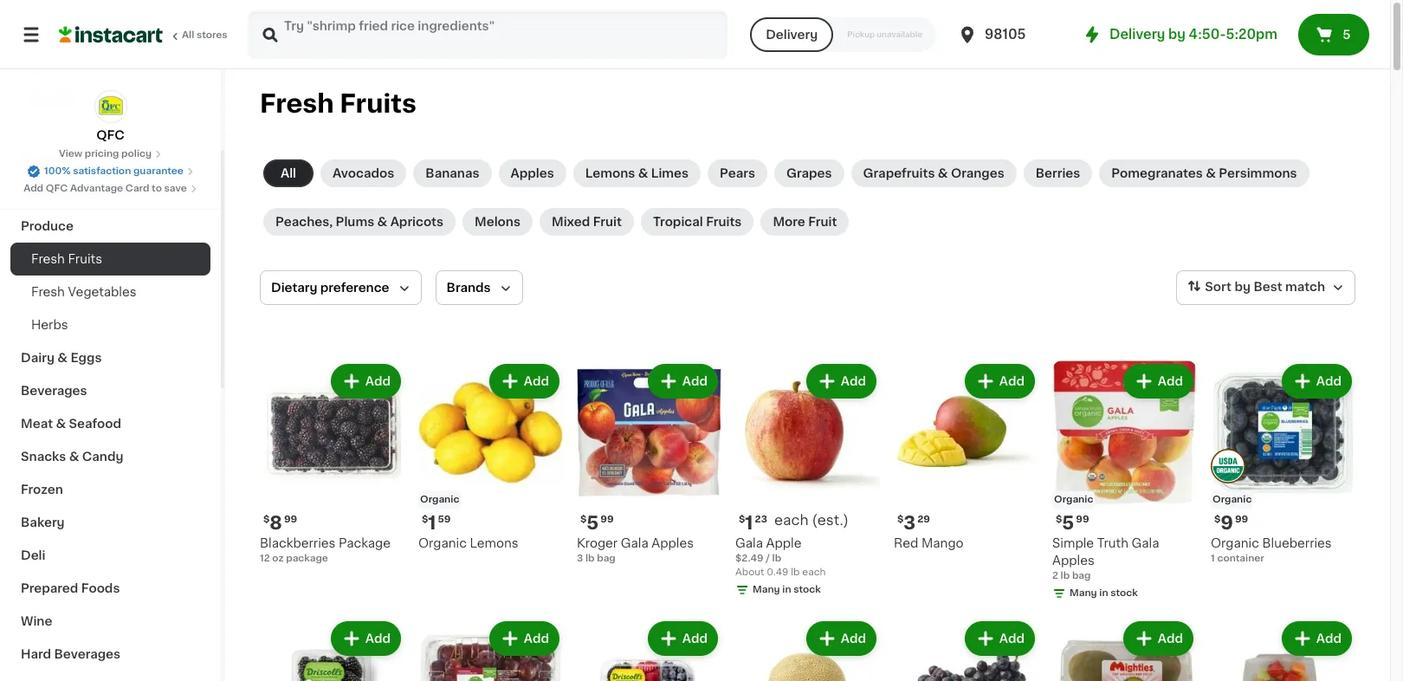 Task type: describe. For each thing, give the bounding box(es) containing it.
simple
[[1053, 537, 1094, 549]]

wine
[[21, 615, 52, 627]]

& for oranges
[[938, 167, 948, 179]]

organic up $ 9 99
[[1213, 495, 1252, 504]]

apples inside kroger gala apples 3 lb bag
[[652, 537, 694, 549]]

herbs link
[[10, 308, 211, 341]]

peaches, plums & apricots
[[276, 216, 444, 228]]

99 for organic blueberries
[[1236, 515, 1249, 524]]

thanksgiving link
[[10, 177, 211, 210]]

by for sort
[[1235, 281, 1251, 293]]

mango
[[922, 537, 964, 549]]

99 for blackberries package
[[284, 515, 297, 524]]

1 vertical spatial fruits
[[706, 216, 742, 228]]

best match
[[1254, 281, 1326, 293]]

package
[[339, 537, 391, 549]]

snacks & candy link
[[10, 440, 211, 473]]

99 for kroger gala apples
[[601, 515, 614, 524]]

lemons inside "lemons & limes" link
[[585, 167, 635, 179]]

wine link
[[10, 605, 211, 638]]

1 for $ 1 59
[[428, 514, 436, 532]]

lb inside simple truth gala apples 2 lb bag
[[1061, 571, 1070, 581]]

3 inside product group
[[904, 514, 916, 532]]

1 horizontal spatial stock
[[1111, 588, 1138, 598]]

snacks
[[21, 451, 66, 463]]

$ for organic lemons
[[422, 515, 428, 524]]

lemons & limes link
[[573, 159, 701, 187]]

oranges
[[951, 167, 1005, 179]]

kroger gala apples 3 lb bag
[[577, 537, 694, 563]]

2
[[1053, 571, 1059, 581]]

vegetables
[[68, 286, 137, 298]]

melons link
[[463, 208, 533, 236]]

$ 1 59
[[422, 514, 451, 532]]

bag inside kroger gala apples 3 lb bag
[[597, 554, 616, 563]]

prepared foods link
[[10, 572, 211, 605]]

mixed fruit link
[[540, 208, 634, 236]]

$ for kroger gala apples
[[581, 515, 587, 524]]

dietary
[[271, 282, 317, 294]]

deli link
[[10, 539, 211, 572]]

4:50-
[[1189, 28, 1226, 41]]

pears
[[720, 167, 756, 179]]

add qfc advantage card to save link
[[24, 182, 197, 196]]

bakery
[[21, 516, 65, 529]]

container
[[1218, 554, 1265, 563]]

98105
[[985, 28, 1026, 41]]

add qfc advantage card to save
[[24, 184, 187, 193]]

3 inside kroger gala apples 3 lb bag
[[577, 554, 583, 563]]

/
[[766, 554, 770, 563]]

0 vertical spatial apples
[[511, 167, 554, 179]]

more fruit link
[[761, 208, 850, 236]]

meat
[[21, 418, 53, 430]]

0 vertical spatial fresh fruits
[[260, 91, 417, 116]]

5 inside button
[[1343, 29, 1351, 41]]

card
[[125, 184, 149, 193]]

view pricing policy
[[59, 149, 152, 159]]

bananas link
[[414, 159, 492, 187]]

0 vertical spatial beverages
[[21, 385, 87, 397]]

bag inside simple truth gala apples 2 lb bag
[[1073, 571, 1091, 581]]

1 horizontal spatial qfc
[[96, 129, 125, 141]]

view
[[59, 149, 82, 159]]

0 vertical spatial fruits
[[340, 91, 417, 116]]

fresh fruits link
[[10, 243, 211, 276]]

plums
[[336, 216, 374, 228]]

view pricing policy link
[[59, 147, 162, 161]]

tropical
[[653, 216, 703, 228]]

to
[[152, 184, 162, 193]]

kroger
[[577, 537, 618, 549]]

5 for simple truth gala apples
[[1063, 514, 1075, 532]]

(est.)
[[812, 513, 849, 527]]

delivery for delivery by 4:50-5:20pm
[[1110, 28, 1166, 41]]

$ inside '$ 1 23'
[[739, 515, 745, 524]]

$2.49
[[736, 554, 764, 563]]

grapefruits
[[864, 167, 935, 179]]

$ for blackberries package
[[263, 515, 270, 524]]

organic up 59
[[420, 495, 460, 504]]

peaches, plums & apricots link
[[263, 208, 456, 236]]

lb right /
[[773, 554, 782, 563]]

dairy
[[21, 352, 55, 364]]

meat & seafood link
[[10, 407, 211, 440]]

apples link
[[499, 159, 566, 187]]

brands button
[[435, 270, 523, 305]]

delivery button
[[750, 17, 834, 52]]

again
[[88, 58, 122, 70]]

avocados link
[[321, 159, 407, 187]]

save
[[164, 184, 187, 193]]

lists link
[[10, 81, 211, 116]]

$ 5 99 for kroger gala apples
[[581, 514, 614, 532]]

product group containing 9
[[1211, 360, 1356, 566]]

organic blueberries 1 container
[[1211, 537, 1332, 563]]

fresh vegetables link
[[10, 276, 211, 308]]

1 inside the organic blueberries 1 container
[[1211, 554, 1215, 563]]

by for delivery
[[1169, 28, 1186, 41]]

0 vertical spatial fresh
[[260, 91, 334, 116]]

persimmons
[[1219, 167, 1298, 179]]

sort by
[[1205, 281, 1251, 293]]

tropical fruits link
[[641, 208, 754, 236]]

organic inside the organic blueberries 1 container
[[1211, 537, 1260, 549]]

berries
[[1036, 167, 1081, 179]]

sort
[[1205, 281, 1232, 293]]

9
[[1221, 514, 1234, 532]]

service type group
[[750, 17, 937, 52]]

0 vertical spatial each
[[775, 513, 809, 527]]

apricots
[[390, 216, 444, 228]]

fresh for "fresh vegetables" link
[[31, 286, 65, 298]]

98105 button
[[957, 10, 1061, 59]]

lemons & limes
[[585, 167, 689, 179]]

5 for kroger gala apples
[[587, 514, 599, 532]]

1 vertical spatial beverages
[[54, 648, 121, 660]]

$ 9 99
[[1215, 514, 1249, 532]]

berries link
[[1024, 159, 1093, 187]]

1 horizontal spatial many in stock
[[1070, 588, 1138, 598]]

lb inside kroger gala apples 3 lb bag
[[586, 554, 595, 563]]

match
[[1286, 281, 1326, 293]]

blackberries package 12 oz package
[[260, 537, 391, 563]]



Task type: vqa. For each thing, say whether or not it's contained in the screenshot.
'Fresh Vegetables' link
yes



Task type: locate. For each thing, give the bounding box(es) containing it.
many in stock down 0.49
[[753, 585, 821, 594]]

oz
[[272, 554, 284, 563]]

$ 5 99 for simple truth gala apples
[[1056, 514, 1090, 532]]

delivery for delivery
[[766, 29, 818, 41]]

meat & seafood
[[21, 418, 121, 430]]

3 $ from the left
[[581, 515, 587, 524]]

preference
[[320, 282, 390, 294]]

1 horizontal spatial by
[[1235, 281, 1251, 293]]

$ up 12
[[263, 515, 270, 524]]

0 horizontal spatial many
[[753, 585, 780, 594]]

1 horizontal spatial 3
[[904, 514, 916, 532]]

recipes
[[21, 154, 72, 166]]

1 vertical spatial fresh
[[31, 253, 65, 265]]

99 inside $ 8 99
[[284, 515, 297, 524]]

by right sort
[[1235, 281, 1251, 293]]

1 vertical spatial by
[[1235, 281, 1251, 293]]

1 fruit from the left
[[593, 216, 622, 228]]

0 horizontal spatial fruit
[[593, 216, 622, 228]]

1 horizontal spatial lemons
[[585, 167, 635, 179]]

2 $ from the left
[[422, 515, 428, 524]]

all inside the all stores link
[[182, 30, 194, 40]]

0 vertical spatial all
[[182, 30, 194, 40]]

mixed fruit
[[552, 216, 622, 228]]

pears link
[[708, 159, 768, 187]]

1 horizontal spatial $ 5 99
[[1056, 514, 1090, 532]]

each up apple
[[775, 513, 809, 527]]

dairy & eggs link
[[10, 341, 211, 374]]

prepared foods
[[21, 582, 120, 594]]

1 horizontal spatial 5
[[1063, 514, 1075, 532]]

1 vertical spatial all
[[281, 167, 296, 179]]

limes
[[651, 167, 689, 179]]

each right 0.49
[[803, 568, 826, 577]]

0 horizontal spatial fruits
[[68, 253, 102, 265]]

fresh down produce
[[31, 253, 65, 265]]

product group
[[260, 360, 405, 566], [419, 360, 563, 552], [577, 360, 722, 566], [736, 360, 880, 600], [894, 360, 1039, 552], [1053, 360, 1197, 604], [1211, 360, 1356, 566], [260, 618, 405, 681], [419, 618, 563, 681], [577, 618, 722, 681], [736, 618, 880, 681], [894, 618, 1039, 681], [1053, 618, 1197, 681], [1211, 618, 1356, 681]]

0 vertical spatial qfc
[[96, 129, 125, 141]]

gala inside simple truth gala apples 2 lb bag
[[1132, 537, 1160, 549]]

8
[[270, 514, 282, 532]]

delivery inside button
[[766, 29, 818, 41]]

23
[[755, 515, 768, 524]]

package
[[286, 554, 328, 563]]

beverages down dairy & eggs
[[21, 385, 87, 397]]

add button
[[333, 366, 399, 397], [491, 366, 558, 397], [650, 366, 717, 397], [808, 366, 875, 397], [967, 366, 1034, 397], [1125, 366, 1192, 397], [1284, 366, 1351, 397], [333, 623, 399, 654], [491, 623, 558, 654], [650, 623, 717, 654], [808, 623, 875, 654], [967, 623, 1034, 654], [1125, 623, 1192, 654], [1284, 623, 1351, 654]]

fruit for more fruit
[[809, 216, 837, 228]]

lb
[[586, 554, 595, 563], [773, 554, 782, 563], [791, 568, 800, 577], [1061, 571, 1070, 581]]

grapes
[[787, 167, 832, 179]]

hard beverages
[[21, 648, 121, 660]]

fresh for fresh fruits link
[[31, 253, 65, 265]]

1 horizontal spatial delivery
[[1110, 28, 1166, 41]]

foods
[[81, 582, 120, 594]]

it
[[76, 58, 85, 70]]

qfc down 100%
[[46, 184, 68, 193]]

hard beverages link
[[10, 638, 211, 671]]

deli
[[21, 549, 45, 561]]

product group containing 8
[[260, 360, 405, 566]]

2 vertical spatial fresh
[[31, 286, 65, 298]]

stock
[[794, 585, 821, 594], [1111, 588, 1138, 598]]

delivery
[[1110, 28, 1166, 41], [766, 29, 818, 41]]

add
[[24, 184, 43, 193], [365, 375, 391, 387], [524, 375, 549, 387], [683, 375, 708, 387], [841, 375, 866, 387], [1000, 375, 1025, 387], [1158, 375, 1184, 387], [1317, 375, 1342, 387], [365, 633, 391, 645], [524, 633, 549, 645], [683, 633, 708, 645], [841, 633, 866, 645], [1000, 633, 1025, 645], [1158, 633, 1184, 645], [1317, 633, 1342, 645]]

apples up the melons
[[511, 167, 554, 179]]

2 fruit from the left
[[809, 216, 837, 228]]

& left candy
[[69, 451, 79, 463]]

1 $ 5 99 from the left
[[581, 514, 614, 532]]

& right meat
[[56, 418, 66, 430]]

many down simple truth gala apples 2 lb bag
[[1070, 588, 1098, 598]]

bag down kroger
[[597, 554, 616, 563]]

gala up $2.49
[[736, 537, 763, 549]]

lb right 2
[[1061, 571, 1070, 581]]

more
[[773, 216, 806, 228]]

advantage
[[70, 184, 123, 193]]

0 vertical spatial 3
[[904, 514, 916, 532]]

& left the 'oranges'
[[938, 167, 948, 179]]

$ inside $ 9 99
[[1215, 515, 1221, 524]]

1 horizontal spatial 1
[[745, 514, 753, 532]]

product group containing 3
[[894, 360, 1039, 552]]

gala apple $2.49 / lb about 0.49 lb each
[[736, 537, 826, 577]]

bag
[[597, 554, 616, 563], [1073, 571, 1091, 581]]

qfc link
[[94, 90, 127, 144]]

$ up kroger
[[581, 515, 587, 524]]

Best match Sort by field
[[1177, 270, 1356, 305]]

more fruit
[[773, 216, 837, 228]]

by inside field
[[1235, 281, 1251, 293]]

apple
[[766, 537, 802, 549]]

0 horizontal spatial in
[[783, 585, 792, 594]]

$ left 59
[[422, 515, 428, 524]]

1 left 59
[[428, 514, 436, 532]]

1 $ from the left
[[263, 515, 270, 524]]

2 vertical spatial fruits
[[68, 253, 102, 265]]

& inside 'link'
[[1206, 167, 1216, 179]]

$ for red mango
[[898, 515, 904, 524]]

buy
[[49, 58, 73, 70]]

1 for $ 1 23
[[745, 514, 753, 532]]

3 down kroger
[[577, 554, 583, 563]]

$ inside $ 3 29
[[898, 515, 904, 524]]

apples down simple at right
[[1053, 555, 1095, 567]]

1 horizontal spatial fruit
[[809, 216, 837, 228]]

2 vertical spatial apples
[[1053, 555, 1095, 567]]

12
[[260, 554, 270, 563]]

$ for simple truth gala apples
[[1056, 515, 1063, 524]]

1
[[428, 514, 436, 532], [745, 514, 753, 532], [1211, 554, 1215, 563]]

Search field
[[250, 12, 726, 57]]

4 99 from the left
[[1236, 515, 1249, 524]]

99 up kroger
[[601, 515, 614, 524]]

0 horizontal spatial apples
[[511, 167, 554, 179]]

0 horizontal spatial fresh fruits
[[31, 253, 102, 265]]

red mango
[[894, 537, 964, 549]]

1 vertical spatial lemons
[[470, 537, 519, 549]]

$ for organic blueberries
[[1215, 515, 1221, 524]]

99 inside $ 9 99
[[1236, 515, 1249, 524]]

apples
[[511, 167, 554, 179], [652, 537, 694, 549], [1053, 555, 1095, 567]]

None search field
[[248, 10, 728, 59]]

about
[[736, 568, 765, 577]]

organic up the container
[[1211, 537, 1260, 549]]

2 horizontal spatial fruits
[[706, 216, 742, 228]]

3 gala from the left
[[1132, 537, 1160, 549]]

0 horizontal spatial qfc
[[46, 184, 68, 193]]

&
[[638, 167, 648, 179], [938, 167, 948, 179], [1206, 167, 1216, 179], [377, 216, 388, 228], [57, 352, 68, 364], [56, 418, 66, 430], [69, 451, 79, 463]]

& left persimmons
[[1206, 167, 1216, 179]]

0 horizontal spatial 5
[[587, 514, 599, 532]]

4 $ from the left
[[739, 515, 745, 524]]

organic up simple at right
[[1055, 495, 1094, 504]]

gala inside gala apple $2.49 / lb about 0.49 lb each
[[736, 537, 763, 549]]

each
[[775, 513, 809, 527], [803, 568, 826, 577]]

produce
[[21, 220, 74, 232]]

frozen link
[[10, 473, 211, 506]]

0 horizontal spatial delivery
[[766, 29, 818, 41]]

2 horizontal spatial gala
[[1132, 537, 1160, 549]]

thanksgiving
[[21, 187, 104, 199]]

pomegranates & persimmons
[[1112, 167, 1298, 179]]

many in stock
[[753, 585, 821, 594], [1070, 588, 1138, 598]]

fruits up the avocados link
[[340, 91, 417, 116]]

1 left 23
[[745, 514, 753, 532]]

1 horizontal spatial bag
[[1073, 571, 1091, 581]]

1 horizontal spatial apples
[[652, 537, 694, 549]]

0 horizontal spatial stock
[[794, 585, 821, 594]]

$ up the container
[[1215, 515, 1221, 524]]

3 99 from the left
[[1076, 515, 1090, 524]]

mixed
[[552, 216, 590, 228]]

2 $ 5 99 from the left
[[1056, 514, 1090, 532]]

lists
[[49, 93, 78, 105]]

& left limes
[[638, 167, 648, 179]]

lb right 0.49
[[791, 568, 800, 577]]

lb down kroger
[[586, 554, 595, 563]]

candy
[[82, 451, 123, 463]]

1 horizontal spatial fresh fruits
[[260, 91, 417, 116]]

tropical fruits
[[653, 216, 742, 228]]

organic lemons
[[419, 537, 519, 549]]

$ inside $ 8 99
[[263, 515, 270, 524]]

$ 3 29
[[898, 514, 931, 532]]

stores
[[197, 30, 228, 40]]

beverages
[[21, 385, 87, 397], [54, 648, 121, 660]]

in down 0.49
[[783, 585, 792, 594]]

$ inside $ 1 59
[[422, 515, 428, 524]]

100% satisfaction guarantee button
[[27, 161, 194, 178]]

gala inside kroger gala apples 3 lb bag
[[621, 537, 649, 549]]

by left 4:50- on the right top of the page
[[1169, 28, 1186, 41]]

all stores link
[[59, 10, 229, 59]]

1 vertical spatial apples
[[652, 537, 694, 549]]

instacart logo image
[[59, 24, 163, 45]]

lemons
[[585, 167, 635, 179], [470, 537, 519, 549]]

red
[[894, 537, 919, 549]]

$1.23 each (estimated) element
[[736, 512, 880, 535]]

fruit for mixed fruit
[[593, 216, 622, 228]]

truth
[[1098, 537, 1129, 549]]

stock down simple truth gala apples 2 lb bag
[[1111, 588, 1138, 598]]

1 horizontal spatial fruits
[[340, 91, 417, 116]]

0 vertical spatial bag
[[597, 554, 616, 563]]

each (est.)
[[775, 513, 849, 527]]

2 horizontal spatial apples
[[1053, 555, 1095, 567]]

3
[[904, 514, 916, 532], [577, 554, 583, 563]]

0 horizontal spatial lemons
[[470, 537, 519, 549]]

1 vertical spatial qfc
[[46, 184, 68, 193]]

recipes link
[[10, 144, 211, 177]]

0 horizontal spatial by
[[1169, 28, 1186, 41]]

fresh up all link
[[260, 91, 334, 116]]

7 $ from the left
[[1215, 515, 1221, 524]]

gala right kroger
[[621, 537, 649, 549]]

1 left the container
[[1211, 554, 1215, 563]]

5:20pm
[[1226, 28, 1278, 41]]

1 horizontal spatial many
[[1070, 588, 1098, 598]]

in down simple truth gala apples 2 lb bag
[[1100, 588, 1109, 598]]

0 horizontal spatial 3
[[577, 554, 583, 563]]

2 gala from the left
[[736, 537, 763, 549]]

0 horizontal spatial 1
[[428, 514, 436, 532]]

& right plums
[[377, 216, 388, 228]]

99 right 9
[[1236, 515, 1249, 524]]

0 vertical spatial by
[[1169, 28, 1186, 41]]

delivery by 4:50-5:20pm link
[[1082, 24, 1278, 45]]

1 horizontal spatial all
[[281, 167, 296, 179]]

1 horizontal spatial in
[[1100, 588, 1109, 598]]

fruit right the mixed
[[593, 216, 622, 228]]

0 horizontal spatial many in stock
[[753, 585, 821, 594]]

all inside all link
[[281, 167, 296, 179]]

apples right kroger
[[652, 537, 694, 549]]

blackberries
[[260, 537, 336, 549]]

2 horizontal spatial 1
[[1211, 554, 1215, 563]]

29
[[918, 515, 931, 524]]

fresh up the herbs
[[31, 286, 65, 298]]

fruit right more
[[809, 216, 837, 228]]

many in stock down simple truth gala apples 2 lb bag
[[1070, 588, 1138, 598]]

organic down $ 1 59
[[419, 537, 467, 549]]

0 horizontal spatial gala
[[621, 537, 649, 549]]

& for eggs
[[57, 352, 68, 364]]

1 vertical spatial fresh fruits
[[31, 253, 102, 265]]

1 99 from the left
[[284, 515, 297, 524]]

fresh fruits up avocados
[[260, 91, 417, 116]]

qfc up view pricing policy link
[[96, 129, 125, 141]]

0 vertical spatial lemons
[[585, 167, 635, 179]]

gala right truth
[[1132, 537, 1160, 549]]

item badge image
[[1211, 448, 1246, 483]]

guarantee
[[133, 166, 184, 176]]

1 horizontal spatial gala
[[736, 537, 763, 549]]

all up peaches,
[[281, 167, 296, 179]]

fresh fruits up fresh vegetables
[[31, 253, 102, 265]]

all left the stores
[[182, 30, 194, 40]]

$ 1 23
[[739, 514, 768, 532]]

fruits up fresh vegetables
[[68, 253, 102, 265]]

many down 0.49
[[753, 585, 780, 594]]

& for persimmons
[[1206, 167, 1216, 179]]

& for seafood
[[56, 418, 66, 430]]

0 horizontal spatial $ 5 99
[[581, 514, 614, 532]]

all for all stores
[[182, 30, 194, 40]]

2 99 from the left
[[601, 515, 614, 524]]

policy
[[121, 149, 152, 159]]

melons
[[475, 216, 521, 228]]

beverages down wine link
[[54, 648, 121, 660]]

all stores
[[182, 30, 228, 40]]

& left eggs
[[57, 352, 68, 364]]

pomegranates
[[1112, 167, 1203, 179]]

all for all
[[281, 167, 296, 179]]

each inside gala apple $2.49 / lb about 0.49 lb each
[[803, 568, 826, 577]]

6 $ from the left
[[1056, 515, 1063, 524]]

simple truth gala apples 2 lb bag
[[1053, 537, 1160, 581]]

1 gala from the left
[[621, 537, 649, 549]]

0.49
[[767, 568, 789, 577]]

$ 5 99 up simple at right
[[1056, 514, 1090, 532]]

organic
[[420, 495, 460, 504], [1055, 495, 1094, 504], [1213, 495, 1252, 504], [419, 537, 467, 549], [1211, 537, 1260, 549]]

best
[[1254, 281, 1283, 293]]

$ up simple at right
[[1056, 515, 1063, 524]]

99 right 8
[[284, 515, 297, 524]]

0 horizontal spatial all
[[182, 30, 194, 40]]

& for candy
[[69, 451, 79, 463]]

apples inside simple truth gala apples 2 lb bag
[[1053, 555, 1095, 567]]

2 horizontal spatial 5
[[1343, 29, 1351, 41]]

1 vertical spatial bag
[[1073, 571, 1091, 581]]

$ 5 99 up kroger
[[581, 514, 614, 532]]

0 horizontal spatial bag
[[597, 554, 616, 563]]

prepared
[[21, 582, 78, 594]]

$ left 29
[[898, 515, 904, 524]]

stock down gala apple $2.49 / lb about 0.49 lb each
[[794, 585, 821, 594]]

& for limes
[[638, 167, 648, 179]]

99 up simple at right
[[1076, 515, 1090, 524]]

3 left 29
[[904, 514, 916, 532]]

fruits right tropical
[[706, 216, 742, 228]]

1 vertical spatial each
[[803, 568, 826, 577]]

satisfaction
[[73, 166, 131, 176]]

$ 8 99
[[263, 514, 297, 532]]

1 vertical spatial 3
[[577, 554, 583, 563]]

5 $ from the left
[[898, 515, 904, 524]]

qfc logo image
[[94, 90, 127, 123]]

bag right 2
[[1073, 571, 1091, 581]]

$ left 23
[[739, 515, 745, 524]]

99 for simple truth gala apples
[[1076, 515, 1090, 524]]

100%
[[44, 166, 71, 176]]



